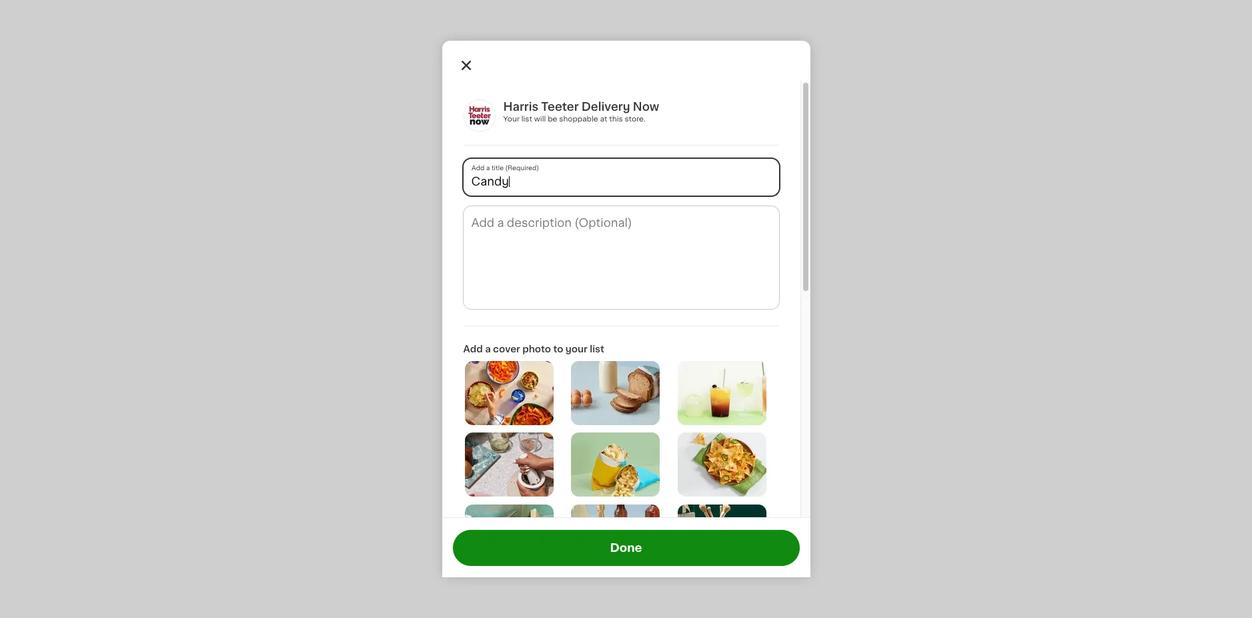 Task type: vqa. For each thing, say whether or not it's contained in the screenshot.
Sort
no



Task type: describe. For each thing, give the bounding box(es) containing it.
an assortment of glasses increasing in height with various cocktails. image
[[678, 361, 767, 425]]

your
[[504, 115, 520, 123]]

Add a title (Required) text field
[[464, 159, 779, 196]]

add
[[464, 344, 483, 354]]

this
[[609, 115, 623, 123]]

a
[[485, 344, 491, 354]]

a table with people sitting around it with a bowl of potato chips, doritos, and cheetos. image
[[465, 361, 554, 425]]

a small bottle of milk, a bowl and a whisk, a carton of 6 eggs, a bunch of tomatoes on the vine, sliced cheese, a head of lettuce, and a loaf of bread. image
[[465, 504, 554, 568]]

list inside harris teeter delivery now your list will be shoppable at this store.
[[522, 115, 533, 123]]

cover
[[493, 344, 520, 354]]

shoppable
[[559, 115, 598, 123]]

a tabletop of makeup, skincare, and beauty products. image
[[678, 504, 767, 568]]

harris
[[504, 101, 539, 112]]

none text field inside list_add_items dialog
[[464, 206, 779, 309]]

photo
[[523, 344, 551, 354]]

add a cover photo to your list
[[464, 344, 605, 354]]

harris teeter delivery now your list will be shoppable at this store.
[[504, 101, 660, 123]]

two bags of chips open. image
[[571, 433, 660, 497]]

a carton of 6 eggs, an open loaf of bread, and a small bottle of milk. image
[[571, 361, 660, 425]]

bowl of nachos covered in cheese. image
[[678, 433, 767, 497]]

harris teeter delivery now logo image
[[464, 99, 496, 131]]

at
[[600, 115, 608, 123]]



Task type: locate. For each thing, give the bounding box(es) containing it.
done button
[[453, 530, 800, 566]]

list right "your"
[[590, 344, 605, 354]]

a person with white painted nails grinding some spices with a mortar and pestle. image
[[465, 433, 554, 497]]

store.
[[625, 115, 646, 123]]

list_add_items dialog
[[442, 41, 811, 618]]

teeter
[[541, 101, 579, 112]]

done
[[610, 542, 642, 553]]

0 horizontal spatial list
[[522, 115, 533, 123]]

1 vertical spatial list
[[590, 344, 605, 354]]

be
[[548, 115, 558, 123]]

your
[[566, 344, 588, 354]]

a blue can, a silver can, an empty bottle, an empty champagne bottle, and two brown glass bottles. image
[[571, 504, 660, 568]]

now
[[633, 101, 660, 112]]

to
[[554, 344, 564, 354]]

list
[[522, 115, 533, 123], [590, 344, 605, 354]]

1 horizontal spatial list
[[590, 344, 605, 354]]

list left will
[[522, 115, 533, 123]]

will
[[534, 115, 546, 123]]

None text field
[[464, 206, 779, 309]]

0 vertical spatial list
[[522, 115, 533, 123]]

delivery
[[582, 101, 630, 112]]



